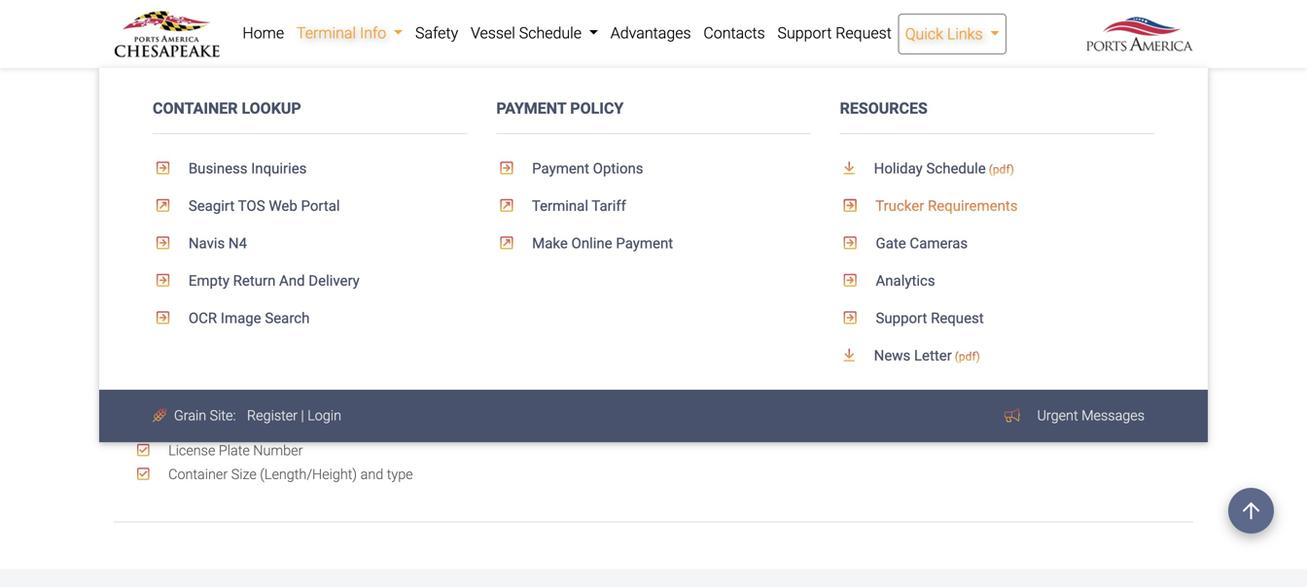 Task type: locate. For each thing, give the bounding box(es) containing it.
support request left quick
[[778, 24, 892, 42]]

0 vertical spatial license
[[168, 39, 215, 56]]

license down grain
[[168, 443, 215, 459]]

1 license from the top
[[168, 39, 215, 56]]

tab list
[[114, 0, 1193, 523]]

and up documentation
[[360, 241, 383, 258]]

license
[[168, 39, 215, 56], [168, 217, 215, 234], [168, 443, 215, 459]]

make online payment
[[529, 235, 673, 252]]

0 horizontal spatial request
[[836, 24, 892, 42]]

trucker is responsible for container arrival for vessel cut off
[[165, 146, 530, 162]]

(pdf) inside holiday schedule (pdf)
[[989, 163, 1014, 177]]

messages
[[1082, 408, 1145, 424]]

1 steamship from the top
[[168, 170, 234, 186]]

request inside quick links 'element'
[[931, 310, 984, 327]]

line right site:
[[237, 419, 263, 436]]

commodity
[[212, 313, 283, 329]]

delivery
[[309, 273, 360, 290]]

analytics
[[872, 273, 935, 290]]

(length/height) down |
[[260, 467, 357, 483]]

support request link up letter
[[840, 300, 1155, 337]]

(pdf) up trucker requirements link
[[989, 163, 1014, 177]]

1 plate from the top
[[219, 39, 250, 56]]

1 vertical spatial steamship
[[168, 419, 234, 436]]

0 vertical spatial support
[[778, 24, 832, 42]]

plate down bill of lading number
[[219, 39, 250, 56]]

0 horizontal spatial trucker
[[168, 146, 214, 162]]

0 vertical spatial and
[[360, 241, 383, 258]]

1 vertical spatial license
[[168, 217, 215, 234]]

2 vertical spatial plate
[[219, 443, 250, 459]]

login link
[[308, 408, 341, 424]]

1 vertical spatial and
[[287, 313, 310, 329]]

line up export booking number
[[237, 170, 263, 186]]

(pdf) for schedule
[[989, 163, 1014, 177]]

vessel
[[448, 146, 487, 162]]

tos
[[238, 198, 265, 215]]

(length/height) up cargo
[[260, 241, 357, 258]]

support
[[778, 24, 832, 42], [876, 310, 927, 327]]

2 vertical spatial payment
[[616, 235, 673, 252]]

trucker left is
[[168, 146, 214, 162]]

1 (length/height) from the top
[[260, 241, 357, 258]]

1 vertical spatial license plate number
[[165, 217, 303, 234]]

quick
[[905, 25, 943, 43]]

license plate number up n4
[[165, 217, 303, 234]]

payment options
[[529, 160, 643, 177]]

1 vertical spatial (pdf)
[[955, 350, 980, 364]]

license plate number down bill of lading number
[[165, 39, 303, 56]]

gate cameras link
[[840, 225, 1155, 262]]

1 vertical spatial trucker
[[876, 198, 924, 215]]

container
[[153, 99, 238, 118], [168, 241, 228, 258], [168, 467, 228, 483]]

1 horizontal spatial (pdf)
[[989, 163, 1014, 177]]

home
[[243, 24, 284, 42]]

container size (length/height) and type
[[165, 467, 413, 483]]

2 vertical spatial license
[[168, 443, 215, 459]]

0 vertical spatial support request link
[[771, 14, 898, 53]]

1 vertical spatial (length/height)
[[260, 467, 357, 483]]

0 vertical spatial line
[[237, 170, 263, 186]]

2 plate from the top
[[219, 217, 250, 234]]

(length/height)
[[260, 241, 357, 258], [260, 467, 357, 483]]

type
[[387, 467, 413, 483]]

0 vertical spatial payment
[[496, 99, 566, 118]]

2 vertical spatial license plate number
[[165, 443, 303, 459]]

support down analytics
[[876, 310, 927, 327]]

0 vertical spatial plate
[[219, 39, 250, 56]]

container for container lookup
[[153, 99, 238, 118]]

ocr image search link
[[153, 300, 467, 337]]

and for type
[[360, 241, 383, 258]]

1 vertical spatial plate
[[219, 217, 250, 234]]

register link
[[247, 408, 298, 424]]

lookup
[[242, 99, 301, 118]]

0 horizontal spatial (pdf)
[[955, 350, 980, 364]]

license plate number down site:
[[165, 443, 303, 459]]

register
[[247, 408, 298, 424]]

make online payment link
[[496, 225, 811, 262]]

(pdf)
[[989, 163, 1014, 177], [955, 350, 980, 364]]

plate up n4
[[219, 217, 250, 234]]

off
[[513, 146, 530, 162]]

2 steamship line from the top
[[165, 419, 263, 436]]

container down grain site:
[[168, 467, 228, 483]]

grain site:
[[174, 408, 236, 424]]

0 horizontal spatial for
[[205, 289, 222, 305]]

steamship up export
[[168, 170, 234, 186]]

2 vertical spatial container
[[168, 467, 228, 483]]

support right contacts
[[778, 24, 832, 42]]

|
[[301, 408, 304, 424]]

contacts
[[704, 24, 765, 42]]

make
[[532, 235, 568, 252]]

1 vertical spatial request
[[931, 310, 984, 327]]

1 vertical spatial support
[[876, 310, 927, 327]]

number
[[250, 16, 300, 32], [253, 39, 303, 56], [265, 193, 315, 210], [253, 217, 303, 234], [253, 443, 303, 459]]

of
[[190, 16, 202, 32]]

support request
[[778, 24, 892, 42], [872, 310, 984, 327]]

request up letter
[[931, 310, 984, 327]]

size up hazardous
[[231, 241, 257, 258]]

0 vertical spatial trucker
[[168, 146, 214, 162]]

and down and
[[287, 313, 310, 329]]

trucker down "holiday"
[[876, 198, 924, 215]]

support request link left quick
[[771, 14, 898, 53]]

2 size from the top
[[231, 467, 257, 483]]

1 vertical spatial line
[[237, 419, 263, 436]]

plate down site:
[[219, 443, 250, 459]]

2 vertical spatial and
[[360, 467, 383, 483]]

plate
[[219, 39, 250, 56], [219, 217, 250, 234], [219, 443, 250, 459]]

license up navis
[[168, 217, 215, 234]]

1 vertical spatial payment
[[532, 160, 589, 177]]

trucker
[[168, 146, 214, 162], [876, 198, 924, 215]]

license down of
[[168, 39, 215, 56]]

steamship left register
[[168, 419, 234, 436]]

urgent
[[1037, 408, 1078, 424]]

cameras
[[910, 235, 968, 252]]

0 vertical spatial steamship line
[[165, 170, 263, 186]]

0 vertical spatial size
[[231, 241, 257, 258]]

0 vertical spatial container
[[153, 99, 238, 118]]

1 size from the top
[[231, 241, 257, 258]]

size for container size (length/height) and type
[[231, 467, 257, 483]]

safety link
[[409, 14, 465, 53]]

3 license plate number from the top
[[165, 443, 303, 459]]

(pdf) right letter
[[955, 350, 980, 364]]

line
[[237, 170, 263, 186], [237, 419, 263, 436]]

(length/height) for type
[[260, 241, 357, 258]]

for right the arrival
[[428, 146, 445, 162]]

payment up terminal
[[532, 160, 589, 177]]

site:
[[210, 408, 236, 424]]

request left quick
[[836, 24, 892, 42]]

container inside quick links 'element'
[[153, 99, 238, 118]]

(pdf) inside news letter (pdf)
[[955, 350, 980, 364]]

1 horizontal spatial trucker
[[876, 198, 924, 215]]

2 (length/height) from the top
[[260, 467, 357, 483]]

trucker inside quick links 'element'
[[876, 198, 924, 215]]

payment up off
[[496, 99, 566, 118]]

for
[[305, 146, 322, 162], [428, 146, 445, 162], [205, 289, 222, 305]]

tab list containing bill of lading number
[[114, 0, 1193, 523]]

payment down terminal tariff link
[[616, 235, 673, 252]]

request
[[836, 24, 892, 42], [931, 310, 984, 327]]

2 steamship from the top
[[168, 419, 234, 436]]

container up proper
[[168, 241, 228, 258]]

0 vertical spatial (length/height)
[[260, 241, 357, 258]]

1 horizontal spatial request
[[931, 310, 984, 327]]

for up "ocr" at the bottom
[[205, 289, 222, 305]]

cargo
[[283, 265, 319, 281]]

is
[[218, 146, 228, 162]]

0 vertical spatial steamship
[[168, 170, 234, 186]]

terminal tariff link
[[496, 187, 811, 225]]

(length/height) for type
[[260, 467, 357, 483]]

1 vertical spatial steamship line
[[165, 419, 263, 436]]

1 vertical spatial container
[[168, 241, 228, 258]]

steamship
[[168, 170, 234, 186], [168, 419, 234, 436]]

news letter (pdf)
[[870, 347, 980, 364]]

license plate number
[[165, 39, 303, 56], [165, 217, 303, 234], [165, 443, 303, 459]]

return
[[233, 273, 276, 290]]

and
[[360, 241, 383, 258], [287, 313, 310, 329], [360, 467, 383, 483]]

search
[[265, 310, 310, 327]]

0 vertical spatial license plate number
[[165, 39, 303, 56]]

0 vertical spatial support request
[[778, 24, 892, 42]]

responsible
[[231, 146, 302, 162]]

tariff
[[592, 198, 626, 215]]

0 vertical spatial (pdf)
[[989, 163, 1014, 177]]

seagirt tos web portal
[[185, 198, 340, 215]]

1 vertical spatial size
[[231, 467, 257, 483]]

2 horizontal spatial for
[[428, 146, 445, 162]]

holiday
[[874, 160, 923, 177]]

hazardous
[[213, 265, 279, 281]]

and left type
[[360, 467, 383, 483]]

1 horizontal spatial support
[[876, 310, 927, 327]]

number up container size (length/height) and type
[[253, 443, 303, 459]]

1 vertical spatial support request
[[872, 310, 984, 327]]

1 line from the top
[[237, 170, 263, 186]]

support request up news letter (pdf)
[[872, 310, 984, 327]]

number down web
[[253, 217, 303, 234]]

size down site:
[[231, 467, 257, 483]]

for left container
[[305, 146, 322, 162]]

container up is
[[153, 99, 238, 118]]

portal
[[301, 198, 340, 215]]

login
[[308, 408, 341, 424]]

payment inside 'link'
[[616, 235, 673, 252]]



Task type: describe. For each thing, give the bounding box(es) containing it.
holiday schedule (pdf)
[[870, 160, 1014, 177]]

seagirt
[[189, 198, 235, 215]]

terminal tariff
[[529, 198, 626, 215]]

arrow to bottom image
[[840, 161, 870, 176]]

bill
[[168, 16, 186, 32]]

analytics link
[[840, 262, 1155, 300]]

titles
[[168, 289, 202, 305]]

container for container size (length/height) and type
[[168, 467, 228, 483]]

quick links link
[[898, 14, 1007, 54]]

advantages link
[[604, 14, 697, 53]]

trucker requirements
[[872, 198, 1018, 215]]

grain
[[174, 408, 206, 424]]

3 plate from the top
[[219, 443, 250, 459]]

export
[[168, 193, 208, 210]]

temperature
[[313, 313, 391, 329]]

letter
[[914, 347, 952, 364]]

safety
[[415, 24, 458, 42]]

urgent messages
[[1037, 408, 1145, 424]]

number right lading
[[250, 16, 300, 32]]

empty return and delivery link
[[153, 262, 467, 300]]

business inquiries link
[[153, 150, 467, 187]]

documentation
[[323, 265, 417, 281]]

automobiles
[[226, 289, 302, 305]]

trucker for trucker requirements
[[876, 198, 924, 215]]

2 line from the top
[[237, 419, 263, 436]]

payment policy
[[496, 99, 624, 118]]

image
[[221, 310, 261, 327]]

wheat image
[[153, 409, 171, 423]]

1 vertical spatial support request link
[[840, 300, 1155, 337]]

proper hazardous cargo documentation
[[165, 265, 417, 281]]

0 vertical spatial request
[[836, 24, 892, 42]]

go to top image
[[1228, 488, 1274, 534]]

advantages
[[611, 24, 691, 42]]

number down bill of lading number
[[253, 39, 303, 56]]

export booking number
[[165, 193, 315, 210]]

1 license plate number from the top
[[165, 39, 303, 56]]

lading
[[206, 16, 247, 32]]

size for container size (length/height) and type
[[231, 241, 257, 258]]

policy
[[570, 99, 624, 118]]

seagirt tos web portal link
[[153, 187, 467, 225]]

support request inside quick links 'element'
[[872, 310, 984, 327]]

terminal
[[532, 198, 588, 215]]

container for container size (length/height) and type
[[168, 241, 228, 258]]

2 license plate number from the top
[[165, 217, 303, 234]]

gate
[[876, 235, 906, 252]]

urgent messages link
[[1028, 398, 1155, 434]]

contacts link
[[697, 14, 771, 53]]

bullhorn image
[[1005, 409, 1024, 423]]

payment for payment policy
[[496, 99, 566, 118]]

1 steamship line from the top
[[165, 170, 263, 186]]

cut
[[490, 146, 509, 162]]

reefer commodity and temperature
[[165, 313, 391, 329]]

and for type
[[360, 467, 383, 483]]

requirements
[[928, 198, 1018, 215]]

ocr
[[189, 310, 217, 327]]

resources
[[840, 99, 928, 118]]

support inside quick links 'element'
[[876, 310, 927, 327]]

container size (length/height) and type
[[165, 241, 416, 258]]

3 license from the top
[[168, 443, 215, 459]]

news
[[874, 347, 911, 364]]

arrow to bottom image
[[840, 348, 870, 363]]

business
[[189, 160, 248, 177]]

inquiries
[[251, 160, 307, 177]]

business inquiries
[[185, 160, 307, 177]]

quick links element
[[99, 68, 1208, 442]]

and
[[279, 273, 305, 290]]

container
[[326, 146, 383, 162]]

quick links
[[905, 25, 987, 43]]

gate cameras
[[872, 235, 968, 252]]

0 horizontal spatial support
[[778, 24, 832, 42]]

navis
[[189, 235, 225, 252]]

number down inquiries
[[265, 193, 315, 210]]

n4
[[229, 235, 247, 252]]

payment options link
[[496, 150, 811, 187]]

booking
[[212, 193, 261, 210]]

(pdf) for letter
[[955, 350, 980, 364]]

trucker for trucker is responsible for container arrival for vessel cut off
[[168, 146, 214, 162]]

links
[[947, 25, 983, 43]]

proper
[[168, 265, 209, 281]]

2 license from the top
[[168, 217, 215, 234]]

navis n4
[[185, 235, 247, 252]]

web
[[269, 198, 297, 215]]

arrival
[[387, 146, 424, 162]]

online
[[571, 235, 612, 252]]

bill of lading number
[[165, 16, 300, 32]]

type
[[387, 241, 416, 258]]

empty
[[189, 273, 229, 290]]

navis n4 link
[[153, 225, 467, 262]]

register | login
[[247, 408, 341, 424]]

titles for automobiles
[[165, 289, 302, 305]]

1 horizontal spatial for
[[305, 146, 322, 162]]

trucker requirements link
[[840, 187, 1155, 225]]

container lookup
[[153, 99, 301, 118]]

home link
[[236, 14, 290, 53]]

options
[[593, 160, 643, 177]]

ocr image search
[[185, 310, 310, 327]]

payment for payment options
[[532, 160, 589, 177]]

empty return and delivery
[[185, 273, 360, 290]]



Task type: vqa. For each thing, say whether or not it's contained in the screenshot.
'(Length/Height)'
yes



